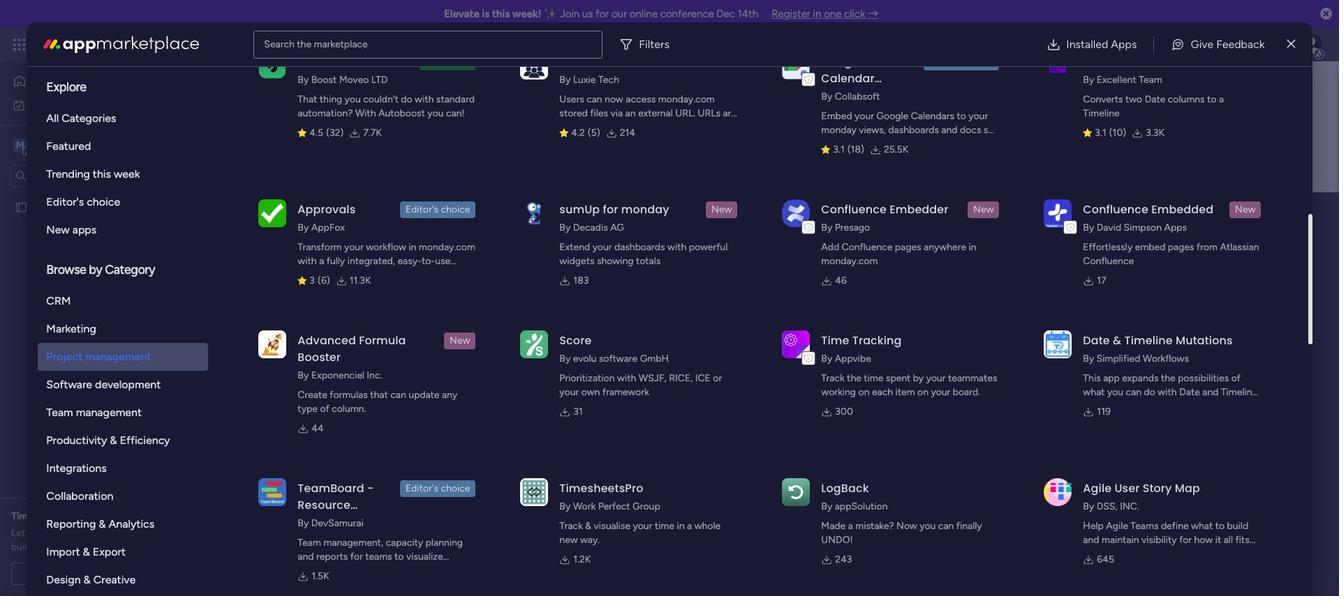Task type: vqa. For each thing, say whether or not it's contained in the screenshot.
46
yes



Task type: describe. For each thing, give the bounding box(es) containing it.
dashboards for extend your dashboards with powerful widgets showing totals
[[614, 242, 665, 253]]

by up embed
[[821, 91, 832, 103]]

teamboard - resource planning
[[298, 481, 374, 531]]

date inside converts two date columns to a timeline
[[1145, 94, 1165, 105]]

1 vertical spatial this
[[93, 168, 111, 181]]

search everything image
[[1220, 38, 1234, 52]]

and up projects
[[298, 552, 314, 563]]

inc.
[[1120, 501, 1139, 513]]

gmbh
[[640, 353, 669, 365]]

for inside 'time for an expert review let our experts review what you've built so far. free of charge'
[[36, 511, 49, 523]]

start
[[1083, 54, 1110, 70]]

in left one
[[813, 8, 821, 20]]

integrations
[[46, 462, 107, 475]]

monday work management
[[62, 36, 217, 52]]

4.5
[[310, 127, 323, 139]]

views,
[[859, 124, 886, 136]]

made a mistake? now you can finally undo!
[[821, 521, 982, 547]]

choice for teamboard - resource planning
[[441, 483, 470, 495]]

645
[[1097, 554, 1114, 566]]

time inside track the time spent by your teammates working on each item on your board.
[[864, 373, 883, 385]]

online
[[630, 8, 658, 20]]

invite members image
[[1155, 38, 1169, 52]]

what inside this app expands the possibilities of what you can do with date and timeline columns.
[[1083, 387, 1105, 399]]

reporting
[[46, 518, 96, 531]]

new for confluence embedded
[[1235, 204, 1256, 216]]

access
[[626, 94, 656, 105]]

7.7k
[[363, 127, 382, 139]]

conference
[[660, 8, 714, 20]]

119
[[1097, 406, 1111, 418]]

is
[[482, 8, 490, 20]]

logback
[[821, 481, 869, 497]]

in right "recently"
[[455, 315, 463, 327]]

agile inside agile user story map by dss, inc.
[[1083, 481, 1112, 497]]

devsamurai
[[311, 518, 364, 530]]

of inside create formulas that can update any type of column.
[[320, 404, 329, 415]]

do inside that thing you couldn't do with standard automation? with autoboost you can!
[[401, 94, 412, 105]]

agile inside the help agile teams define what to build and maintain visibility for how it all fits together.
[[1106, 521, 1128, 533]]

and inside embed your google calendars to your monday views, dashboards and docs so you're always in sync!
[[941, 124, 958, 136]]

time for tracking
[[821, 333, 849, 349]]

public board image inside test list box
[[15, 201, 28, 214]]

you up "formula"
[[367, 315, 384, 327]]

inbox image
[[1125, 38, 1139, 52]]

my work
[[31, 99, 68, 111]]

give feedback button
[[1160, 30, 1276, 58]]

create
[[298, 390, 327, 401]]

automation?
[[298, 108, 353, 119]]

trending
[[46, 168, 90, 181]]

and right boards
[[296, 315, 312, 327]]

app logo image left appvibe
[[782, 331, 810, 359]]

help agile teams define what to build and maintain visibility for how it all fits together.
[[1083, 521, 1249, 561]]

3.1 (18)
[[833, 144, 864, 156]]

editor's for google calendar embedded
[[929, 56, 962, 68]]

and inside the help agile teams define what to build and maintain visibility for how it all fits together.
[[1083, 535, 1099, 547]]

management for team management
[[76, 406, 142, 420]]

by down resource
[[298, 518, 309, 530]]

to inside embed your google calendars to your monday views, dashboards and docs so you're always in sync!
[[957, 110, 966, 122]]

collaboration
[[46, 490, 113, 503]]

choice down trending this week
[[87, 195, 120, 209]]

so inside 'time for an expert review let our experts review what you've built so far. free of charge'
[[33, 542, 43, 554]]

in inside track & visualise your time in a whole new way.
[[677, 521, 685, 533]]

2 vertical spatial this
[[466, 315, 482, 327]]

select product image
[[13, 38, 27, 52]]

test link
[[243, 334, 934, 374]]

do inside this app expands the possibilities of what you can do with date and timeline columns.
[[1144, 387, 1155, 399]]

31
[[573, 406, 583, 418]]

your left board.
[[931, 387, 950, 399]]

1 horizontal spatial main
[[348, 198, 402, 229]]

sync!
[[892, 138, 915, 150]]

work for monday
[[113, 36, 138, 52]]

add to favorites image
[[902, 346, 916, 360]]

Main workspace field
[[345, 198, 1283, 229]]

you up the with
[[345, 94, 361, 105]]

software
[[599, 353, 638, 365]]

google inside google calendar embedded
[[821, 54, 862, 70]]

installed apps button
[[1036, 30, 1148, 58]]

framework
[[602, 387, 649, 399]]

timeline inside converts two date columns to a timeline
[[1083, 108, 1120, 119]]

monday inside embed your google calendars to your monday views, dashboards and docs so you're always in sync!
[[821, 124, 857, 136]]

you left can!
[[427, 108, 444, 119]]

to inside the help agile teams define what to build and maintain visibility for how it all fits together.
[[1215, 521, 1225, 533]]

(5)
[[588, 127, 600, 139]]

timeline inside this app expands the possibilities of what you can do with date and timeline columns.
[[1221, 387, 1257, 399]]

editor's choice up apps
[[46, 195, 120, 209]]

(6)
[[318, 275, 330, 287]]

track for by
[[559, 521, 583, 533]]

1 horizontal spatial main workspace
[[348, 198, 528, 229]]

see plans
[[244, 38, 286, 50]]

your inside transform your workflow in monday.com with a fully integrated, easy-to-use review and approval tool.
[[344, 242, 364, 253]]

choice for approvals
[[441, 204, 470, 216]]

your up views,
[[855, 110, 874, 122]]

management for project management
[[85, 350, 151, 364]]

whole
[[694, 521, 721, 533]]

by up that
[[298, 74, 309, 86]]

crm
[[46, 295, 71, 308]]

0 vertical spatial management
[[141, 36, 217, 52]]

work
[[573, 501, 596, 513]]

david
[[1097, 222, 1121, 234]]

dss,
[[1097, 501, 1118, 513]]

Search in workspace field
[[29, 168, 117, 184]]

by inside time tracking by appvibe
[[821, 353, 832, 365]]

use
[[435, 256, 450, 267]]

standard
[[436, 94, 475, 105]]

2 vertical spatial monday
[[621, 202, 669, 218]]

schedule a meeting
[[46, 568, 132, 580]]

and inside this app expands the possibilities of what you can do with date and timeline columns.
[[1202, 387, 1219, 399]]

with inside this app expands the possibilities of what you can do with date and timeline columns.
[[1158, 387, 1177, 399]]

by inside public files by luxie tech
[[559, 74, 571, 86]]

0 horizontal spatial monday
[[62, 36, 110, 52]]

can inside users can now access monday.com stored files via an external url. urls are even usable in automations!
[[587, 94, 602, 105]]

new left apps
[[46, 223, 70, 237]]

for up ag
[[603, 202, 618, 218]]

that
[[298, 94, 317, 105]]

visited
[[386, 315, 415, 327]]

editor's for teamboard - resource planning
[[405, 483, 438, 495]]

app logo image for create formulas that can update any type of column.
[[259, 331, 286, 359]]

docs
[[960, 124, 981, 136]]

recent boards
[[263, 281, 336, 295]]

extend your dashboards with powerful widgets showing totals
[[559, 242, 728, 267]]

your inside prioritization with wsjf, rice, ice or your own framework
[[559, 387, 579, 399]]

even
[[559, 121, 580, 133]]

elevate
[[444, 8, 479, 20]]

date inside date & timeline mutations by simplified workflows
[[1083, 333, 1110, 349]]

3 (6)
[[310, 275, 330, 287]]

by inside logback by appsolution
[[821, 501, 832, 513]]

timeline inside start + end = timeline by excellent team
[[1160, 54, 1208, 70]]

by devsamurai
[[298, 518, 364, 530]]

by left 'david'
[[1083, 222, 1094, 234]]

the for track
[[847, 373, 861, 385]]

app
[[1103, 373, 1120, 385]]

0 vertical spatial our
[[611, 8, 627, 20]]

new apps
[[46, 223, 97, 237]]

the for search
[[297, 38, 311, 50]]

prioritization with wsjf, rice, ice or your own framework
[[559, 373, 722, 399]]

can inside 'made a mistake? now you can finally undo!'
[[938, 521, 954, 533]]

track for tracking
[[821, 373, 845, 385]]

inc.
[[367, 370, 382, 382]]

what inside 'time for an expert review let our experts review what you've built so far. free of charge'
[[111, 528, 132, 540]]

filters button
[[614, 30, 681, 58]]

in inside "add confluence pages anywhere in monday.com"
[[969, 242, 976, 253]]

work for my
[[47, 99, 68, 111]]

can inside this app expands the possibilities of what you can do with date and timeline columns.
[[1126, 387, 1142, 399]]

app logo image left 'david'
[[1044, 199, 1072, 227]]

in inside transform your workflow in monday.com with a fully integrated, easy-to-use review and approval tool.
[[409, 242, 416, 253]]

autoboost inside that thing you couldn't do with standard automation? with autoboost you can!
[[378, 108, 425, 119]]

you inside 'made a mistake? now you can finally undo!'
[[920, 521, 936, 533]]

of inside this app expands the possibilities of what you can do with date and timeline columns.
[[1231, 373, 1241, 385]]

1 vertical spatial review
[[96, 511, 126, 523]]

you inside this app expands the possibilities of what you can do with date and timeline columns.
[[1107, 387, 1123, 399]]

your inside extend your dashboards with powerful widgets showing totals
[[592, 242, 612, 253]]

visualise
[[594, 521, 630, 533]]

by up add
[[821, 222, 832, 234]]

planning
[[426, 538, 463, 549]]

formula
[[359, 333, 406, 349]]

a inside track & visualise your time in a whole new way.
[[687, 521, 692, 533]]

by inside start + end = timeline by excellent team
[[1083, 74, 1094, 86]]

browse
[[46, 263, 86, 278]]

usable
[[583, 121, 611, 133]]

collabsoft
[[835, 91, 880, 103]]

0 vertical spatial this
[[492, 8, 510, 20]]

dashboards inside embed your google calendars to your monday views, dashboards and docs so you're always in sync!
[[888, 124, 939, 136]]

confluence inside effortlessly embed pages from atlassian confluence
[[1083, 256, 1134, 267]]

& for creative
[[83, 574, 91, 587]]

3.1 (10)
[[1095, 127, 1126, 139]]

item
[[895, 387, 915, 399]]

editor's choice for approvals
[[405, 204, 470, 216]]

your left teammates
[[926, 373, 946, 385]]

maintain
[[1102, 535, 1139, 547]]

marketing
[[46, 323, 96, 336]]

& for efficiency
[[110, 434, 117, 448]]

pages for embedded
[[1168, 242, 1194, 253]]

the inside this app expands the possibilities of what you can do with date and timeline columns.
[[1161, 373, 1175, 385]]

3.1 for 3.1 (10)
[[1095, 127, 1106, 139]]

1 vertical spatial embedded
[[1151, 202, 1214, 218]]

widgets
[[559, 256, 594, 267]]

prioritization
[[559, 373, 615, 385]]

teams
[[1131, 521, 1159, 533]]

time inside track & visualise your time in a whole new way.
[[655, 521, 674, 533]]

0 horizontal spatial embedded
[[821, 87, 883, 103]]

confluence inside "add confluence pages anywhere in monday.com"
[[842, 242, 892, 253]]

a inside schedule a meeting button
[[89, 568, 94, 580]]

description
[[417, 232, 466, 244]]

embed
[[1135, 242, 1165, 253]]

extend
[[559, 242, 590, 253]]

home
[[32, 75, 59, 87]]

two
[[1125, 94, 1142, 105]]

by inside date & timeline mutations by simplified workflows
[[1083, 353, 1094, 365]]

editor's for approvals
[[405, 204, 438, 216]]

tracking
[[852, 333, 902, 349]]

editor's choice for teamboard - resource planning
[[405, 483, 470, 495]]

1 on from the left
[[858, 387, 870, 399]]

app logo image for team management, capacity planning and reports for teams to visualize projects and team's time.
[[259, 479, 286, 507]]

1 horizontal spatial apps
[[1164, 222, 1187, 234]]

now
[[605, 94, 623, 105]]

possibilities
[[1178, 373, 1229, 385]]

app logo image for prioritization with wsjf, rice, ice or your own framework
[[520, 331, 548, 359]]

far.
[[45, 542, 59, 554]]

workspace image
[[13, 138, 27, 153]]

embed your google calendars to your monday views, dashboards and docs so you're always in sync!
[[821, 110, 994, 150]]

totals
[[636, 256, 661, 267]]

test inside list box
[[33, 201, 51, 213]]

files
[[597, 54, 622, 70]]

& for timeline
[[1113, 333, 1121, 349]]

join
[[560, 8, 580, 20]]

easy-
[[398, 256, 422, 267]]

by up the create
[[298, 370, 309, 382]]



Task type: locate. For each thing, give the bounding box(es) containing it.
to up time.
[[394, 552, 404, 563]]

on
[[858, 387, 870, 399], [917, 387, 929, 399]]

0 horizontal spatial monday.com
[[419, 242, 475, 253]]

test list box
[[0, 193, 178, 408]]

0 horizontal spatial track
[[559, 521, 583, 533]]

new up atlassian
[[1235, 204, 1256, 216]]

team inside start + end = timeline by excellent team
[[1139, 74, 1162, 86]]

2 on from the left
[[917, 387, 929, 399]]

1 vertical spatial date
[[1083, 333, 1110, 349]]

boost
[[311, 74, 337, 86]]

track up the working
[[821, 373, 845, 385]]

1 vertical spatial dashboards
[[614, 242, 665, 253]]

for right us
[[595, 8, 609, 20]]

& up simplified
[[1113, 333, 1121, 349]]

0 vertical spatial review
[[298, 269, 326, 281]]

board.
[[953, 387, 980, 399]]

0 vertical spatial main
[[32, 139, 57, 152]]

main inside workspace selection element
[[32, 139, 57, 152]]

time tracking by appvibe
[[821, 333, 902, 365]]

by david simpson apps
[[1083, 222, 1187, 234]]

review inside transform your workflow in monday.com with a fully integrated, easy-to-use review and approval tool.
[[298, 269, 326, 281]]

0 horizontal spatial time
[[655, 521, 674, 533]]

editor's
[[929, 56, 962, 68], [46, 195, 84, 209], [405, 204, 438, 216], [405, 483, 438, 495]]

confluence down presago
[[842, 242, 892, 253]]

what up charge
[[111, 528, 132, 540]]

editor's choice for google calendar embedded
[[929, 56, 994, 68]]

main right "workspace" image
[[32, 139, 57, 152]]

team inside the team management, capacity planning and reports for teams to visualize projects and team's time.
[[298, 538, 321, 549]]

by left dss,
[[1083, 501, 1094, 513]]

& up charge
[[99, 518, 106, 531]]

team for team management, capacity planning and reports for teams to visualize projects and team's time.
[[298, 538, 321, 549]]

1 vertical spatial so
[[33, 542, 43, 554]]

to
[[1207, 94, 1216, 105], [957, 110, 966, 122], [1215, 521, 1225, 533], [394, 552, 404, 563]]

time up appvibe
[[821, 333, 849, 349]]

2 vertical spatial of
[[83, 542, 93, 554]]

so left far.
[[33, 542, 43, 554]]

& for visualise
[[585, 521, 591, 533]]

an inside 'time for an expert review let our experts review what you've built so far. free of charge'
[[51, 511, 62, 523]]

monday.com for use
[[419, 242, 475, 253]]

0 vertical spatial 3.1
[[1095, 127, 1106, 139]]

our left online
[[611, 8, 627, 20]]

apps marketplace image
[[44, 36, 199, 53]]

team for team management
[[46, 406, 73, 420]]

for inside the help agile teams define what to build and maintain visibility for how it all fits together.
[[1179, 535, 1192, 547]]

to inside converts two date columns to a timeline
[[1207, 94, 1216, 105]]

option
[[0, 195, 178, 198]]

time inside 'time for an expert review let our experts review what you've built so far. free of charge'
[[11, 511, 33, 523]]

way.
[[580, 535, 600, 547]]

map
[[1175, 481, 1200, 497]]

dashboards for boards and dashboards you visited recently in this workspace
[[314, 315, 365, 327]]

my work button
[[8, 94, 150, 116]]

main workspace down all categories
[[32, 139, 115, 152]]

& right free
[[83, 546, 90, 559]]

team down software
[[46, 406, 73, 420]]

by boost moveo ltd
[[298, 74, 388, 86]]

projects
[[298, 566, 334, 577]]

1 horizontal spatial track
[[821, 373, 845, 385]]

main workspace inside workspace selection element
[[32, 139, 115, 152]]

a down import & export
[[89, 568, 94, 580]]

of right type
[[320, 404, 329, 415]]

integrated,
[[347, 256, 395, 267]]

1 horizontal spatial work
[[113, 36, 138, 52]]

1 horizontal spatial monday
[[621, 202, 669, 218]]

by inside track the time spent by your teammates working on each item on your board.
[[913, 373, 924, 385]]

2 vertical spatial review
[[80, 528, 108, 540]]

mistake?
[[855, 521, 894, 533]]

the down appvibe
[[847, 373, 861, 385]]

0 horizontal spatial main
[[32, 139, 57, 152]]

editor's choice up description
[[405, 204, 470, 216]]

0 horizontal spatial date
[[1083, 333, 1110, 349]]

monday.com inside transform your workflow in monday.com with a fully integrated, easy-to-use review and approval tool.
[[419, 242, 475, 253]]

0 vertical spatial date
[[1145, 94, 1165, 105]]

(32)
[[326, 127, 344, 139]]

fully
[[327, 256, 345, 267]]

1 vertical spatial work
[[47, 99, 68, 111]]

0 vertical spatial an
[[625, 108, 636, 119]]

2 vertical spatial management
[[76, 406, 142, 420]]

14th
[[738, 8, 758, 20]]

choice up 'planning'
[[441, 483, 470, 495]]

your inside track & visualise your time in a whole new way.
[[633, 521, 652, 533]]

external
[[638, 108, 673, 119]]

can down 'expands'
[[1126, 387, 1142, 399]]

timeline down converts
[[1083, 108, 1120, 119]]

dashboards up sync!
[[888, 124, 939, 136]]

working
[[821, 387, 856, 399]]

date up simplified
[[1083, 333, 1110, 349]]

in right anywhere
[[969, 242, 976, 253]]

1 vertical spatial main workspace
[[348, 198, 528, 229]]

software
[[46, 378, 92, 392]]

app logo image for transform your workflow in monday.com with a fully integrated, easy-to-use review and approval tool.
[[259, 199, 286, 227]]

all categories
[[46, 112, 116, 125]]

test up new apps
[[33, 201, 51, 213]]

help image
[[1251, 38, 1265, 52]]

of right free
[[83, 542, 93, 554]]

2 horizontal spatial of
[[1231, 373, 1241, 385]]

editor's down search in workspace field
[[46, 195, 84, 209]]

app logo image for made a mistake? now you can finally undo!
[[782, 479, 810, 507]]

monday.com up 46
[[821, 256, 878, 267]]

monday.com inside "add confluence pages anywhere in monday.com"
[[821, 256, 878, 267]]

a left whole
[[687, 521, 692, 533]]

reports
[[316, 552, 348, 563]]

appfox
[[311, 222, 345, 234]]

by right browse
[[89, 263, 102, 278]]

can right that
[[390, 390, 406, 401]]

1 vertical spatial of
[[320, 404, 329, 415]]

0 vertical spatial test
[[33, 201, 51, 213]]

each
[[872, 387, 893, 399]]

by left evolu
[[559, 353, 571, 365]]

calendars
[[911, 110, 954, 122]]

1 horizontal spatial date
[[1145, 94, 1165, 105]]

3.1 for 3.1 (18)
[[833, 144, 845, 156]]

pages inside "add confluence pages anywhere in monday.com"
[[895, 242, 921, 253]]

app logo image for this app expands the possibilities of what you can do with date and timeline columns.
[[1044, 331, 1072, 359]]

1 horizontal spatial monday.com
[[658, 94, 715, 105]]

can up files
[[587, 94, 602, 105]]

tool.
[[387, 269, 406, 281]]

0 vertical spatial work
[[113, 36, 138, 52]]

editor's up calendars
[[929, 56, 962, 68]]

0 horizontal spatial on
[[858, 387, 870, 399]]

expert
[[64, 511, 94, 523]]

are
[[723, 108, 737, 119]]

choice for google calendar embedded
[[964, 56, 994, 68]]

register
[[772, 8, 811, 20]]

new for advanced formula booster
[[450, 335, 470, 347]]

0 horizontal spatial our
[[28, 528, 42, 540]]

or
[[713, 373, 722, 385]]

& for analytics
[[99, 518, 106, 531]]

2 horizontal spatial team
[[1139, 74, 1162, 86]]

url.
[[675, 108, 695, 119]]

work inside button
[[47, 99, 68, 111]]

timeline inside date & timeline mutations by simplified workflows
[[1124, 333, 1173, 349]]

confluence up 'david'
[[1083, 202, 1148, 218]]

pages inside effortlessly embed pages from atlassian confluence
[[1168, 242, 1194, 253]]

0 horizontal spatial google
[[821, 54, 862, 70]]

files
[[590, 108, 608, 119]]

3.3k
[[1146, 127, 1164, 139]]

time up each
[[864, 373, 883, 385]]

editor's choice up 'planning'
[[405, 483, 470, 495]]

app logo image
[[259, 199, 286, 227], [520, 199, 548, 227], [782, 199, 810, 227], [1044, 199, 1072, 227], [259, 331, 286, 359], [520, 331, 548, 359], [782, 331, 810, 359], [1044, 331, 1072, 359], [259, 479, 286, 507], [520, 479, 548, 507], [782, 479, 810, 507], [1044, 479, 1072, 507]]

workspace selection element
[[13, 137, 117, 155]]

1 horizontal spatial pages
[[1168, 242, 1194, 253]]

all
[[1224, 535, 1233, 547]]

apps
[[72, 223, 97, 237]]

0 horizontal spatial team
[[46, 406, 73, 420]]

track the time spent by your teammates working on each item on your board.
[[821, 373, 997, 399]]

dec
[[717, 8, 735, 20]]

by up this
[[1083, 353, 1094, 365]]

1 pages from the left
[[895, 242, 921, 253]]

+
[[1113, 54, 1121, 70]]

this right "recently"
[[466, 315, 482, 327]]

meeting
[[96, 568, 132, 580]]

do down 'expands'
[[1144, 387, 1155, 399]]

app logo image left simplified
[[1044, 331, 1072, 359]]

the inside track the time spent by your teammates working on each item on your board.
[[847, 373, 861, 385]]

1 vertical spatial test
[[287, 347, 305, 359]]

a inside converts two date columns to a timeline
[[1219, 94, 1224, 105]]

and down fully
[[329, 269, 345, 281]]

2 vertical spatial monday.com
[[821, 256, 878, 267]]

track & visualise your time in a whole new way.
[[559, 521, 721, 547]]

confluence down effortlessly
[[1083, 256, 1134, 267]]

by left appfox
[[298, 222, 309, 234]]

notifications image
[[1094, 38, 1108, 52]]

1 vertical spatial public board image
[[264, 346, 279, 361]]

and left the docs
[[941, 124, 958, 136]]

1 vertical spatial agile
[[1106, 521, 1128, 533]]

0 vertical spatial autoboost
[[298, 54, 357, 70]]

app logo image left score
[[520, 331, 548, 359]]

review up import & export
[[80, 528, 108, 540]]

choice
[[964, 56, 994, 68], [87, 195, 120, 209], [441, 204, 470, 216], [441, 483, 470, 495]]

2 horizontal spatial what
[[1191, 521, 1213, 533]]

you're
[[821, 138, 848, 150]]

can inside create formulas that can update any type of column.
[[390, 390, 406, 401]]

0 horizontal spatial by
[[89, 263, 102, 278]]

with inside transform your workflow in monday.com with a fully integrated, easy-to-use review and approval tool.
[[298, 256, 317, 267]]

the right search
[[297, 38, 311, 50]]

an inside users can now access monday.com stored files via an external url. urls are even usable in automations!
[[625, 108, 636, 119]]

to inside the team management, capacity planning and reports for teams to visualize projects and team's time.
[[394, 552, 404, 563]]

in inside embed your google calendars to your monday views, dashboards and docs so you're always in sync!
[[882, 138, 890, 150]]

a inside 'made a mistake? now you can finally undo!'
[[848, 521, 853, 533]]

with left powerful
[[667, 242, 687, 253]]

2 vertical spatial team
[[298, 538, 321, 549]]

new up powerful
[[711, 204, 732, 216]]

2 horizontal spatial monday
[[821, 124, 857, 136]]

0 vertical spatial embedded
[[821, 87, 883, 103]]

0 vertical spatial of
[[1231, 373, 1241, 385]]

1 horizontal spatial test
[[287, 347, 305, 359]]

0 vertical spatial do
[[401, 94, 412, 105]]

public board image inside test link
[[264, 346, 279, 361]]

score
[[559, 333, 592, 349]]

can left finally
[[938, 521, 954, 533]]

1 horizontal spatial time
[[864, 373, 883, 385]]

work up home button
[[113, 36, 138, 52]]

for up 'experts'
[[36, 511, 49, 523]]

plans
[[263, 38, 286, 50]]

0 horizontal spatial pages
[[895, 242, 921, 253]]

1 vertical spatial our
[[28, 528, 42, 540]]

0 vertical spatial agile
[[1083, 481, 1112, 497]]

1 vertical spatial 3.1
[[833, 144, 845, 156]]

your up 'integrated,'
[[344, 242, 364, 253]]

it
[[1215, 535, 1221, 547]]

with inside extend your dashboards with powerful widgets showing totals
[[667, 242, 687, 253]]

confluence embedder
[[821, 202, 948, 218]]

=
[[1148, 54, 1157, 70]]

public board image
[[15, 201, 28, 214], [264, 346, 279, 361]]

2 horizontal spatial date
[[1179, 387, 1200, 399]]

story
[[1143, 481, 1172, 497]]

time for for
[[11, 511, 33, 523]]

this right is
[[492, 8, 510, 20]]

end
[[1124, 54, 1145, 70]]

app logo image left dss,
[[1044, 479, 1072, 507]]

& inside track & visualise your time in a whole new way.
[[585, 521, 591, 533]]

app logo image for track & visualise your time in a whole new way.
[[520, 479, 548, 507]]

exponenciel
[[311, 370, 364, 382]]

app logo image left by presago in the right of the page
[[782, 199, 810, 227]]

brad klo image
[[1300, 34, 1322, 56]]

with left standard
[[415, 94, 434, 105]]

1 horizontal spatial public board image
[[264, 346, 279, 361]]

autoboost up boost
[[298, 54, 357, 70]]

date inside this app expands the possibilities of what you can do with date and timeline columns.
[[1179, 387, 1200, 399]]

0 vertical spatial dashboards
[[888, 124, 939, 136]]

0 horizontal spatial this
[[93, 168, 111, 181]]

1 vertical spatial monday
[[821, 124, 857, 136]]

public
[[559, 54, 594, 70]]

track
[[821, 373, 845, 385], [559, 521, 583, 533]]

0 vertical spatial time
[[821, 333, 849, 349]]

ice
[[695, 373, 711, 385]]

2 horizontal spatial monday.com
[[821, 256, 878, 267]]

1 horizontal spatial autoboost
[[378, 108, 425, 119]]

import
[[46, 546, 80, 559]]

0 horizontal spatial main workspace
[[32, 139, 115, 152]]

dashboards inside extend your dashboards with powerful widgets showing totals
[[614, 242, 665, 253]]

columns.
[[1083, 401, 1122, 413]]

1 vertical spatial team
[[46, 406, 73, 420]]

0 vertical spatial monday
[[62, 36, 110, 52]]

public files by luxie tech
[[559, 54, 622, 86]]

editor's right -
[[405, 483, 438, 495]]

team management
[[46, 406, 142, 420]]

embedded down calendar
[[821, 87, 883, 103]]

to up the docs
[[957, 110, 966, 122]]

main workspace
[[32, 139, 115, 152], [348, 198, 528, 229]]

1 horizontal spatial the
[[847, 373, 861, 385]]

1 horizontal spatial what
[[1083, 387, 1105, 399]]

1 vertical spatial management
[[85, 350, 151, 364]]

1 horizontal spatial by
[[913, 373, 924, 385]]

2 vertical spatial dashboards
[[314, 315, 365, 327]]

1 vertical spatial apps
[[1164, 222, 1187, 234]]

by collabsoft
[[821, 91, 880, 103]]

1 vertical spatial monday.com
[[419, 242, 475, 253]]

1 horizontal spatial time
[[821, 333, 849, 349]]

excellent
[[1097, 74, 1136, 86]]

0 horizontal spatial work
[[47, 99, 68, 111]]

track inside track & visualise your time in a whole new way.
[[559, 521, 583, 533]]

monday up ag
[[621, 202, 669, 218]]

0 vertical spatial google
[[821, 54, 862, 70]]

thing
[[320, 94, 342, 105]]

✨
[[544, 8, 557, 20]]

by inside timesheetspro by work perfect group
[[559, 501, 571, 513]]

apps inside installed apps button
[[1111, 37, 1137, 51]]

1 horizontal spatial this
[[466, 315, 482, 327]]

converts two date columns to a timeline
[[1083, 94, 1224, 119]]

pages for embedder
[[895, 242, 921, 253]]

& for export
[[83, 546, 90, 559]]

timeline up workflows
[[1124, 333, 1173, 349]]

to-
[[422, 256, 435, 267]]

anywhere
[[924, 242, 966, 253]]

google inside embed your google calendars to your monday views, dashboards and docs so you're always in sync!
[[876, 110, 908, 122]]

in inside users can now access monday.com stored files via an external url. urls are even usable in automations!
[[613, 121, 621, 133]]

what inside the help agile teams define what to build and maintain visibility for how it all fits together.
[[1191, 521, 1213, 533]]

choice up description
[[441, 204, 470, 216]]

dapulse x slim image
[[1287, 36, 1296, 53]]

app logo image for extend your dashboards with powerful widgets showing totals
[[520, 199, 548, 227]]

workspace
[[59, 139, 115, 152], [408, 198, 528, 229], [367, 232, 415, 244], [484, 315, 531, 327]]

pages left anywhere
[[895, 242, 921, 253]]

simplified
[[1097, 353, 1140, 365]]

0 vertical spatial main workspace
[[32, 139, 115, 152]]

17
[[1097, 275, 1106, 287]]

monday.com inside users can now access monday.com stored files via an external url. urls are even usable in automations!
[[658, 94, 715, 105]]

schedule a meeting button
[[11, 563, 167, 586]]

& up way.
[[585, 521, 591, 533]]

1.2k
[[573, 554, 591, 566]]

a inside transform your workflow in monday.com with a fully integrated, easy-to-use review and approval tool.
[[319, 256, 324, 267]]

0 vertical spatial so
[[984, 124, 994, 136]]

home button
[[8, 70, 150, 92]]

by inside agile user story map by dss, inc.
[[1083, 501, 1094, 513]]

track inside track the time spent by your teammates working on each item on your board.
[[821, 373, 845, 385]]

new for sumup for monday
[[711, 204, 732, 216]]

work up all
[[47, 99, 68, 111]]

your up the docs
[[969, 110, 988, 122]]

2 pages from the left
[[1168, 242, 1194, 253]]

for inside the team management, capacity planning and reports for teams to visualize projects and team's time.
[[350, 552, 363, 563]]

with inside that thing you couldn't do with standard automation? with autoboost you can!
[[415, 94, 434, 105]]

main
[[32, 139, 57, 152], [348, 198, 402, 229]]

1 vertical spatial time
[[655, 521, 674, 533]]

0 horizontal spatial of
[[83, 542, 93, 554]]

1 horizontal spatial google
[[876, 110, 908, 122]]

new for confluence embedder
[[973, 204, 994, 216]]

1 vertical spatial time
[[11, 511, 33, 523]]

2 horizontal spatial the
[[1161, 373, 1175, 385]]

undo!
[[821, 535, 853, 547]]

confluence up presago
[[821, 202, 887, 218]]

this
[[1083, 373, 1101, 385]]

1 horizontal spatial on
[[917, 387, 929, 399]]

app logo image for help agile teams define what to build and maintain visibility for how it all fits together.
[[1044, 479, 1072, 507]]

by down "start"
[[1083, 74, 1094, 86]]

1 horizontal spatial our
[[611, 8, 627, 20]]

to up 'it'
[[1215, 521, 1225, 533]]

monday.com for urls
[[658, 94, 715, 105]]

mutations
[[1176, 333, 1233, 349]]

this
[[492, 8, 510, 20], [93, 168, 111, 181], [466, 315, 482, 327]]

in down via
[[613, 121, 621, 133]]

see
[[244, 38, 261, 50]]

urls
[[698, 108, 721, 119]]

to right columns
[[1207, 94, 1216, 105]]

by inside "score by evolu software gmbh"
[[559, 353, 571, 365]]

1 horizontal spatial of
[[320, 404, 329, 415]]

build
[[1227, 521, 1248, 533]]

0 horizontal spatial apps
[[1111, 37, 1137, 51]]

& inside date & timeline mutations by simplified workflows
[[1113, 333, 1121, 349]]

monday
[[62, 36, 110, 52], [821, 124, 857, 136], [621, 202, 669, 218]]

your up showing on the top left
[[592, 242, 612, 253]]

0 horizontal spatial what
[[111, 528, 132, 540]]

of inside 'time for an expert review let our experts review what you've built so far. free of charge'
[[83, 542, 93, 554]]

team down =
[[1139, 74, 1162, 86]]

see plans button
[[225, 34, 293, 55]]

app logo image left sumup
[[520, 199, 548, 227]]

time inside time tracking by appvibe
[[821, 333, 849, 349]]

apps image
[[1186, 38, 1200, 52]]

our inside 'time for an expert review let our experts review what you've built so far. free of charge'
[[28, 528, 42, 540]]

0 vertical spatial apps
[[1111, 37, 1137, 51]]

so inside embed your google calendars to your monday views, dashboards and docs so you're always in sync!
[[984, 124, 994, 136]]

a down transform
[[319, 256, 324, 267]]

you right the now
[[920, 521, 936, 533]]

0 vertical spatial by
[[89, 263, 102, 278]]

and inside transform your workflow in monday.com with a fully integrated, easy-to-use review and approval tool.
[[329, 269, 345, 281]]

0 vertical spatial time
[[864, 373, 883, 385]]

0 vertical spatial track
[[821, 373, 845, 385]]

with inside prioritization with wsjf, rice, ice or your own framework
[[617, 373, 636, 385]]

finally
[[956, 521, 982, 533]]

an right via
[[625, 108, 636, 119]]

your left own
[[559, 387, 579, 399]]

google up calendar
[[821, 54, 862, 70]]

app logo image down boards
[[259, 331, 286, 359]]

0 horizontal spatial test
[[33, 201, 51, 213]]

0 horizontal spatial so
[[33, 542, 43, 554]]

3.1 left (18)
[[833, 144, 845, 156]]

0 horizontal spatial dashboards
[[314, 315, 365, 327]]

what up how
[[1191, 521, 1213, 533]]

and down possibilities
[[1202, 387, 1219, 399]]

and down reports
[[336, 566, 352, 577]]

0 horizontal spatial time
[[11, 511, 33, 523]]

create formulas that can update any type of column.
[[298, 390, 457, 415]]

filters
[[639, 37, 669, 51]]

by up extend
[[559, 222, 571, 234]]



